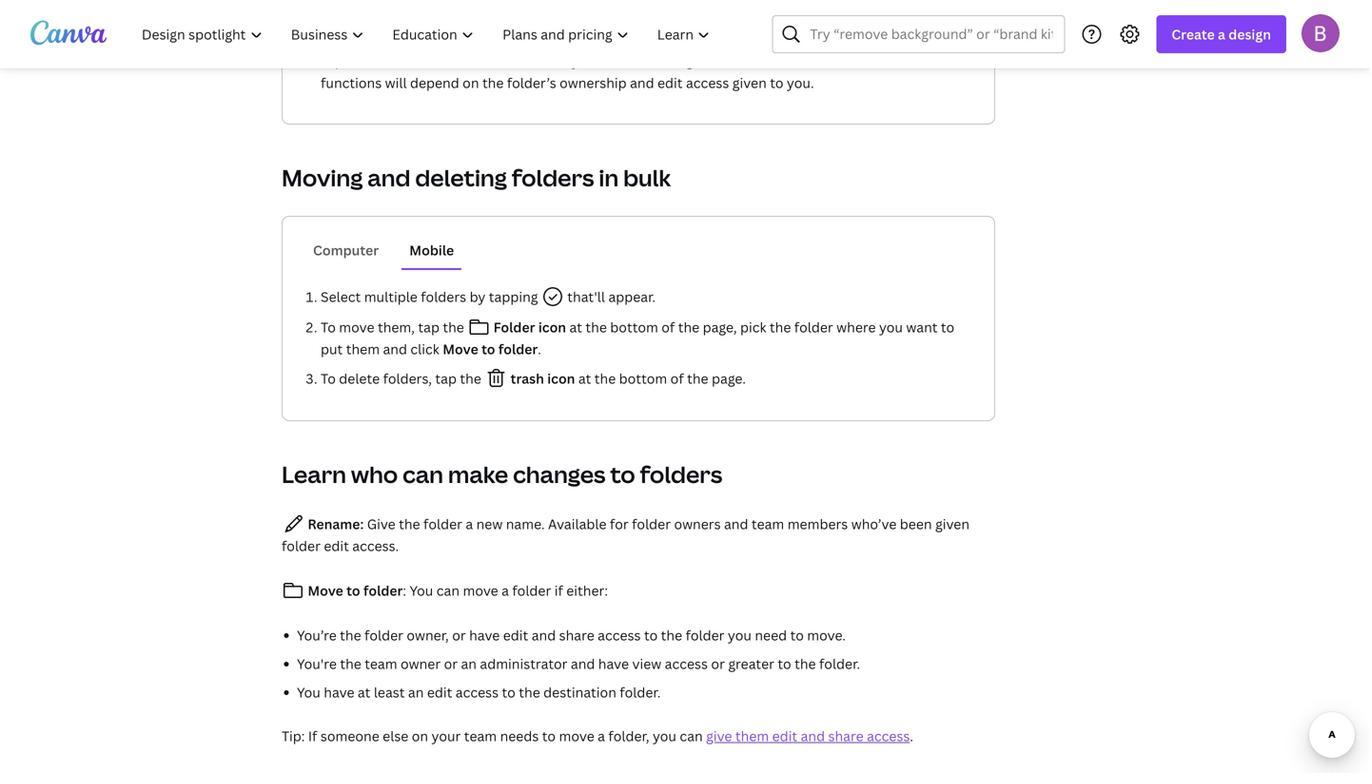 Task type: describe. For each thing, give the bounding box(es) containing it.
new
[[476, 515, 503, 533]]

1 vertical spatial them
[[735, 727, 769, 746]]

want inside at the bottom of the page, pick the folder where you want to put them and click
[[906, 318, 938, 336]]

trash
[[511, 370, 544, 388]]

0 horizontal spatial have
[[324, 684, 354, 702]]

put
[[321, 340, 343, 358]]

if
[[554, 582, 563, 600]]

edit right give
[[772, 727, 798, 746]]

you.
[[787, 74, 814, 92]]

you're
[[297, 655, 337, 673]]

multiple
[[364, 288, 418, 306]]

tapping
[[489, 288, 538, 306]]

mobile button
[[402, 232, 462, 268]]

bottom inside at the bottom of the page, pick the folder where you want to put them and click
[[610, 318, 658, 336]]

by
[[470, 288, 486, 306]]

owners
[[674, 515, 721, 533]]

that
[[846, 52, 872, 70]]

least
[[374, 684, 405, 702]]

pick
[[740, 318, 766, 336]]

a left the if
[[502, 582, 509, 600]]

folder
[[493, 318, 535, 336]]

tip: if someone else on your team needs to move a folder, you can give them edit and share access .
[[282, 727, 913, 746]]

view
[[632, 655, 662, 673]]

and up destination
[[571, 655, 595, 673]]

who
[[351, 459, 398, 490]]

trash icon at the bottom of the page.
[[507, 370, 746, 388]]

name.
[[506, 515, 545, 533]]

at inside at the bottom of the page, pick the folder where you want to put them and click
[[569, 318, 582, 336]]

on right else
[[412, 727, 428, 746]]

1 vertical spatial can
[[437, 582, 460, 600]]

given inside the on the folder you want to manage and refer below. note that available functions will depend on the folder's ownership and edit access given to you.
[[732, 74, 767, 92]]

the left page,
[[678, 318, 700, 336]]

you have at least an edit access to the destination folder.
[[297, 684, 661, 702]]

folder down access.
[[363, 582, 403, 600]]

1 horizontal spatial an
[[461, 655, 477, 673]]

in
[[599, 162, 619, 193]]

team inside give the folder a new name. available for folder owners and team members who've been given folder edit access.
[[752, 515, 784, 533]]

page,
[[703, 318, 737, 336]]

:
[[403, 582, 406, 600]]

below.
[[766, 52, 808, 70]]

learn who can make changes to folders
[[282, 459, 722, 490]]

the left page.
[[687, 370, 708, 388]]

rename:
[[304, 515, 364, 533]]

to down need
[[778, 655, 791, 673]]

folder inside at the bottom of the page, pick the folder where you want to put them and click
[[794, 318, 833, 336]]

to inside at the bottom of the page, pick the folder where you want to put them and click
[[941, 318, 955, 336]]

2 vertical spatial move
[[559, 727, 594, 746]]

for
[[610, 515, 629, 533]]

the up folder's
[[505, 52, 526, 70]]

if
[[308, 727, 317, 746]]

note
[[811, 52, 842, 70]]

and right the moving
[[368, 162, 411, 193]]

give
[[706, 727, 732, 746]]

folder left the if
[[512, 582, 551, 600]]

destination
[[543, 684, 616, 702]]

you inside the on the folder you want to manage and refer below. note that available functions will depend on the folder's ownership and edit access given to you.
[[572, 52, 596, 70]]

move for move to folder .
[[443, 340, 478, 358]]

the right you're
[[340, 627, 361, 645]]

been
[[900, 515, 932, 533]]

moving and deleting folders in bulk
[[282, 162, 671, 193]]

create
[[1172, 25, 1215, 43]]

bob builder image
[[1302, 14, 1340, 52]]

to for to delete folders, tap the
[[321, 370, 336, 388]]

folder right the for
[[632, 515, 671, 533]]

0 vertical spatial can
[[403, 459, 443, 490]]

available
[[876, 52, 933, 70]]

folder,
[[608, 727, 649, 746]]

members
[[788, 515, 848, 533]]

access inside the on the folder you want to manage and refer below. note that available functions will depend on the folder's ownership and edit access given to you.
[[686, 74, 729, 92]]

tap
[[321, 52, 344, 70]]

top level navigation element
[[129, 15, 726, 53]]

at the bottom of the page, pick the folder where you want to put them and click
[[321, 318, 955, 358]]

and inside at the bottom of the page, pick the folder where you want to put them and click
[[383, 340, 407, 358]]

folder down rename:
[[282, 537, 321, 555]]

you're
[[297, 627, 337, 645]]

0 horizontal spatial team
[[365, 655, 397, 673]]

the down move to folder .
[[460, 370, 481, 388]]

ownership
[[560, 74, 627, 92]]

select
[[321, 288, 361, 306]]

1 vertical spatial bottom
[[619, 370, 667, 388]]

need
[[755, 627, 787, 645]]

refer
[[732, 52, 763, 70]]

and inside give the folder a new name. available for folder owners and team members who've been given folder edit access.
[[724, 515, 748, 533]]

at for trash icon at the bottom of the page.
[[578, 370, 591, 388]]

you're the folder owner, or have edit and share access to the folder you need to move.
[[297, 627, 846, 645]]

moving
[[282, 162, 363, 193]]

on the folder you want to manage and refer below. note that available functions will depend on the folder's ownership and edit access given to you.
[[321, 52, 933, 92]]

administrator
[[480, 655, 568, 673]]

to down access.
[[347, 582, 360, 600]]

depend
[[410, 74, 459, 92]]

give
[[367, 515, 396, 533]]

to right needs in the bottom of the page
[[542, 727, 556, 746]]

of inside at the bottom of the page, pick the folder where you want to put them and click
[[662, 318, 675, 336]]

else
[[383, 727, 409, 746]]

1 vertical spatial you
[[297, 684, 321, 702]]

give them edit and share access link
[[706, 727, 910, 746]]

design
[[1229, 25, 1271, 43]]

a inside give the folder a new name. available for folder owners and team members who've been given folder edit access.
[[466, 515, 473, 533]]

at for you have at least an edit access to the destination folder.
[[358, 684, 370, 702]]

1 horizontal spatial share
[[828, 727, 864, 746]]

owner
[[401, 655, 441, 673]]

the down select multiple folders by tapping
[[443, 318, 464, 336]]

the down at the bottom of the page, pick the folder where you want to put them and click
[[594, 370, 616, 388]]

the inside give the folder a new name. available for folder owners and team members who've been given folder edit access.
[[399, 515, 420, 533]]

and up administrator
[[532, 627, 556, 645]]

move.
[[807, 627, 846, 645]]

edit inside give the folder a new name. available for folder owners and team members who've been given folder edit access.
[[324, 537, 349, 555]]

folder left owner,
[[364, 627, 403, 645]]

to up the for
[[610, 459, 635, 490]]

your
[[432, 727, 461, 746]]

folder left need
[[686, 627, 725, 645]]

the right you're
[[340, 655, 361, 673]]

create a design
[[1172, 25, 1271, 43]]

learn
[[282, 459, 346, 490]]

them,
[[378, 318, 415, 336]]

that'll
[[567, 288, 605, 306]]

owner,
[[407, 627, 449, 645]]

bulk
[[623, 162, 671, 193]]

to delete folders, tap the
[[321, 370, 485, 388]]

you right folder,
[[653, 727, 677, 746]]

icon for on
[[454, 52, 482, 70]]



Task type: vqa. For each thing, say whether or not it's contained in the screenshot.
the 6 filter options selected element
no



Task type: locate. For each thing, give the bounding box(es) containing it.
want right where
[[906, 318, 938, 336]]

team
[[752, 515, 784, 533], [365, 655, 397, 673], [464, 727, 497, 746]]

manage
[[651, 52, 701, 70]]

them right give
[[735, 727, 769, 746]]

to move them, tap the
[[321, 318, 467, 336]]

0 vertical spatial .
[[538, 340, 541, 358]]

move for move to folder : you can move a folder if either:
[[308, 582, 343, 600]]

you down you're
[[297, 684, 321, 702]]

1 vertical spatial team
[[365, 655, 397, 673]]

1 horizontal spatial them
[[735, 727, 769, 746]]

them
[[346, 340, 380, 358], [735, 727, 769, 746]]

move down new
[[463, 582, 498, 600]]

at
[[569, 318, 582, 336], [578, 370, 591, 388], [358, 684, 370, 702]]

or
[[452, 627, 466, 645], [444, 655, 458, 673], [711, 655, 725, 673]]

1 vertical spatial an
[[408, 684, 424, 702]]

move to folder : you can move a folder if either:
[[304, 582, 608, 600]]

can
[[403, 459, 443, 490], [437, 582, 460, 600], [680, 727, 703, 746]]

edit up administrator
[[503, 627, 528, 645]]

given down refer at the top
[[732, 74, 767, 92]]

bottom down at the bottom of the page, pick the folder where you want to put them and click
[[619, 370, 667, 388]]

needs
[[500, 727, 539, 746]]

tap up click on the left
[[418, 318, 440, 336]]

folder left new
[[423, 515, 462, 533]]

folder.
[[819, 655, 860, 673], [620, 684, 661, 702]]

mobile
[[409, 241, 454, 259]]

0 vertical spatial team
[[752, 515, 784, 533]]

to up put on the top left of the page
[[321, 318, 336, 336]]

0 horizontal spatial given
[[732, 74, 767, 92]]

computer button
[[305, 232, 387, 268]]

move up put on the top left of the page
[[339, 318, 374, 336]]

you up ownership
[[572, 52, 596, 70]]

1 horizontal spatial move
[[443, 340, 478, 358]]

2 vertical spatial at
[[358, 684, 370, 702]]

or for have
[[452, 627, 466, 645]]

0 horizontal spatial move
[[339, 318, 374, 336]]

given inside give the folder a new name. available for folder owners and team members who've been given folder edit access.
[[935, 515, 970, 533]]

select multiple folders by tapping
[[321, 288, 541, 306]]

or left the greater
[[711, 655, 725, 673]]

1 vertical spatial folders
[[421, 288, 466, 306]]

1 vertical spatial folder.
[[620, 684, 661, 702]]

an up the you have at least an edit access to the destination folder. on the left bottom of page
[[461, 655, 477, 673]]

to right need
[[790, 627, 804, 645]]

more icon
[[414, 52, 482, 70]]

a left design
[[1218, 25, 1225, 43]]

folders
[[512, 162, 594, 193], [421, 288, 466, 306], [640, 459, 722, 490]]

folder. down the view
[[620, 684, 661, 702]]

and right give
[[801, 727, 825, 746]]

on
[[347, 52, 363, 70], [485, 52, 502, 70], [463, 74, 479, 92], [412, 727, 428, 746]]

a inside dropdown button
[[1218, 25, 1225, 43]]

0 horizontal spatial them
[[346, 340, 380, 358]]

given right the been
[[935, 515, 970, 533]]

edit
[[657, 74, 683, 92], [324, 537, 349, 555], [503, 627, 528, 645], [427, 684, 452, 702], [772, 727, 798, 746]]

folder's
[[507, 74, 556, 92]]

folder. down move.
[[819, 655, 860, 673]]

to left the manage
[[634, 52, 647, 70]]

more
[[417, 52, 451, 70]]

to right where
[[941, 318, 955, 336]]

1 vertical spatial share
[[828, 727, 864, 746]]

edit down the manage
[[657, 74, 683, 92]]

can right : in the bottom left of the page
[[437, 582, 460, 600]]

0 horizontal spatial .
[[538, 340, 541, 358]]

you right : in the bottom left of the page
[[410, 582, 433, 600]]

tap on the
[[321, 52, 391, 70]]

functions
[[321, 74, 382, 92]]

move right click on the left
[[443, 340, 478, 358]]

click
[[410, 340, 439, 358]]

team up least
[[365, 655, 397, 673]]

0 vertical spatial them
[[346, 340, 380, 358]]

0 vertical spatial bottom
[[610, 318, 658, 336]]

2 to from the top
[[321, 370, 336, 388]]

0 vertical spatial an
[[461, 655, 477, 673]]

edit inside the on the folder you want to manage and refer below. note that available functions will depend on the folder's ownership and edit access given to you.
[[657, 74, 683, 92]]

a left new
[[466, 515, 473, 533]]

changes
[[513, 459, 606, 490]]

0 horizontal spatial folders
[[421, 288, 466, 306]]

the right give
[[399, 515, 420, 533]]

access.
[[352, 537, 399, 555]]

or for an
[[444, 655, 458, 673]]

you inside at the bottom of the page, pick the folder where you want to put them and click
[[879, 318, 903, 336]]

that'll appear.
[[567, 288, 656, 306]]

want up ownership
[[599, 52, 630, 70]]

2 vertical spatial can
[[680, 727, 703, 746]]

1 horizontal spatial want
[[906, 318, 938, 336]]

move down destination
[[559, 727, 594, 746]]

to up the view
[[644, 627, 658, 645]]

1 horizontal spatial given
[[935, 515, 970, 533]]

0 vertical spatial move
[[443, 340, 478, 358]]

2 vertical spatial have
[[324, 684, 354, 702]]

1 vertical spatial have
[[598, 655, 629, 673]]

icon right trash
[[547, 370, 575, 388]]

page.
[[712, 370, 746, 388]]

bottom down appear.
[[610, 318, 658, 336]]

1 vertical spatial given
[[935, 515, 970, 533]]

will
[[385, 74, 407, 92]]

icon right more
[[454, 52, 482, 70]]

either:
[[566, 582, 608, 600]]

folder down 'folder'
[[498, 340, 538, 358]]

on down more icon
[[463, 74, 479, 92]]

you
[[572, 52, 596, 70], [879, 318, 903, 336], [728, 627, 752, 645], [653, 727, 677, 746]]

to
[[634, 52, 647, 70], [770, 74, 784, 92], [941, 318, 955, 336], [482, 340, 495, 358], [610, 459, 635, 490], [347, 582, 360, 600], [644, 627, 658, 645], [790, 627, 804, 645], [778, 655, 791, 673], [502, 684, 516, 702], [542, 727, 556, 746]]

0 vertical spatial have
[[469, 627, 500, 645]]

1 vertical spatial tap
[[435, 370, 457, 388]]

1 vertical spatial move
[[308, 582, 343, 600]]

computer
[[313, 241, 379, 259]]

1 horizontal spatial move
[[463, 582, 498, 600]]

to for to move them, tap the
[[321, 318, 336, 336]]

team left members
[[752, 515, 784, 533]]

0 vertical spatial folder.
[[819, 655, 860, 673]]

to
[[321, 318, 336, 336], [321, 370, 336, 388]]

1 horizontal spatial have
[[469, 627, 500, 645]]

them up delete
[[346, 340, 380, 358]]

Try "remove background" or "brand kit" search field
[[810, 16, 1053, 52]]

0 horizontal spatial you
[[297, 684, 321, 702]]

0 horizontal spatial want
[[599, 52, 630, 70]]

and left refer at the top
[[704, 52, 728, 70]]

you up the greater
[[728, 627, 752, 645]]

on right more icon
[[485, 52, 502, 70]]

1 horizontal spatial .
[[910, 727, 913, 746]]

someone
[[321, 727, 379, 746]]

2 horizontal spatial team
[[752, 515, 784, 533]]

0 horizontal spatial move
[[308, 582, 343, 600]]

icon for at
[[538, 318, 566, 336]]

2 vertical spatial team
[[464, 727, 497, 746]]

1 vertical spatial at
[[578, 370, 591, 388]]

2 horizontal spatial folders
[[640, 459, 722, 490]]

at left least
[[358, 684, 370, 702]]

move to folder .
[[443, 340, 541, 358]]

the right pick
[[770, 318, 791, 336]]

1 vertical spatial .
[[910, 727, 913, 746]]

to down put on the top left of the page
[[321, 370, 336, 388]]

folders,
[[383, 370, 432, 388]]

folder inside the on the folder you want to manage and refer below. note that available functions will depend on the folder's ownership and edit access given to you.
[[530, 52, 569, 70]]

1 horizontal spatial folders
[[512, 162, 594, 193]]

0 horizontal spatial share
[[559, 627, 594, 645]]

them inside at the bottom of the page, pick the folder where you want to put them and click
[[346, 340, 380, 358]]

2 horizontal spatial move
[[559, 727, 594, 746]]

1 vertical spatial move
[[463, 582, 498, 600]]

of left page,
[[662, 318, 675, 336]]

0 vertical spatial to
[[321, 318, 336, 336]]

available
[[548, 515, 607, 533]]

folder up folder's
[[530, 52, 569, 70]]

0 vertical spatial at
[[569, 318, 582, 336]]

0 vertical spatial given
[[732, 74, 767, 92]]

0 vertical spatial of
[[662, 318, 675, 336]]

tap down click on the left
[[435, 370, 457, 388]]

0 vertical spatial share
[[559, 627, 594, 645]]

have down you're
[[324, 684, 354, 702]]

1 vertical spatial want
[[906, 318, 938, 336]]

0 horizontal spatial folder.
[[620, 684, 661, 702]]

where
[[837, 318, 876, 336]]

a left folder,
[[598, 727, 605, 746]]

tap for them,
[[418, 318, 440, 336]]

0 vertical spatial icon
[[454, 52, 482, 70]]

the up will
[[367, 52, 388, 70]]

0 vertical spatial tap
[[418, 318, 440, 336]]

1 vertical spatial of
[[670, 370, 684, 388]]

tap for folders,
[[435, 370, 457, 388]]

folder icon
[[490, 318, 566, 336]]

the
[[367, 52, 388, 70], [505, 52, 526, 70], [482, 74, 504, 92], [443, 318, 464, 336], [586, 318, 607, 336], [678, 318, 700, 336], [770, 318, 791, 336], [460, 370, 481, 388], [594, 370, 616, 388], [687, 370, 708, 388], [399, 515, 420, 533], [340, 627, 361, 645], [661, 627, 682, 645], [340, 655, 361, 673], [795, 655, 816, 673], [519, 684, 540, 702]]

on up functions
[[347, 52, 363, 70]]

can left give
[[680, 727, 703, 746]]

give the folder a new name. available for folder owners and team members who've been given folder edit access.
[[282, 515, 970, 555]]

given
[[732, 74, 767, 92], [935, 515, 970, 533]]

folders left by on the left of page
[[421, 288, 466, 306]]

1 to from the top
[[321, 318, 336, 336]]

greater
[[728, 655, 774, 673]]

1 horizontal spatial team
[[464, 727, 497, 746]]

2 vertical spatial folders
[[640, 459, 722, 490]]

to down administrator
[[502, 684, 516, 702]]

0 horizontal spatial an
[[408, 684, 424, 702]]

want inside the on the folder you want to manage and refer below. note that available functions will depend on the folder's ownership and edit access given to you.
[[599, 52, 630, 70]]

an right least
[[408, 684, 424, 702]]

edit down "owner"
[[427, 684, 452, 702]]

1 horizontal spatial folder.
[[819, 655, 860, 673]]

you right where
[[879, 318, 903, 336]]

edit down rename:
[[324, 537, 349, 555]]

the up the view
[[661, 627, 682, 645]]

appear.
[[608, 288, 656, 306]]

create a design button
[[1156, 15, 1286, 53]]

deleting
[[415, 162, 507, 193]]

have up administrator
[[469, 627, 500, 645]]

2 vertical spatial icon
[[547, 370, 575, 388]]

folders up the owners
[[640, 459, 722, 490]]

folder left where
[[794, 318, 833, 336]]

of left page.
[[670, 370, 684, 388]]

you
[[410, 582, 433, 600], [297, 684, 321, 702]]

move
[[443, 340, 478, 358], [308, 582, 343, 600]]

and down the manage
[[630, 74, 654, 92]]

folders left in
[[512, 162, 594, 193]]

the down move.
[[795, 655, 816, 673]]

bottom
[[610, 318, 658, 336], [619, 370, 667, 388]]

team right your
[[464, 727, 497, 746]]

the down 'that'll'
[[586, 318, 607, 336]]

or right "owner"
[[444, 655, 458, 673]]

0 vertical spatial move
[[339, 318, 374, 336]]

or right owner,
[[452, 627, 466, 645]]

you're the team owner or an administrator and have view access or greater to the folder.
[[297, 655, 860, 673]]

the down administrator
[[519, 684, 540, 702]]

can right who
[[403, 459, 443, 490]]

.
[[538, 340, 541, 358], [910, 727, 913, 746]]

delete
[[339, 370, 380, 388]]

tip:
[[282, 727, 305, 746]]

folder
[[530, 52, 569, 70], [794, 318, 833, 336], [498, 340, 538, 358], [423, 515, 462, 533], [632, 515, 671, 533], [282, 537, 321, 555], [363, 582, 403, 600], [512, 582, 551, 600], [364, 627, 403, 645], [686, 627, 725, 645]]

to down 'folder'
[[482, 340, 495, 358]]

1 vertical spatial icon
[[538, 318, 566, 336]]

0 vertical spatial you
[[410, 582, 433, 600]]

2 horizontal spatial have
[[598, 655, 629, 673]]

1 horizontal spatial you
[[410, 582, 433, 600]]

icon
[[454, 52, 482, 70], [538, 318, 566, 336], [547, 370, 575, 388]]

the left folder's
[[482, 74, 504, 92]]

0 vertical spatial want
[[599, 52, 630, 70]]

who've
[[851, 515, 897, 533]]

icon right 'folder'
[[538, 318, 566, 336]]

move up you're
[[308, 582, 343, 600]]

1 vertical spatial to
[[321, 370, 336, 388]]

0 vertical spatial folders
[[512, 162, 594, 193]]

have left the view
[[598, 655, 629, 673]]

move
[[339, 318, 374, 336], [463, 582, 498, 600], [559, 727, 594, 746]]

to left you.
[[770, 74, 784, 92]]

make
[[448, 459, 508, 490]]



